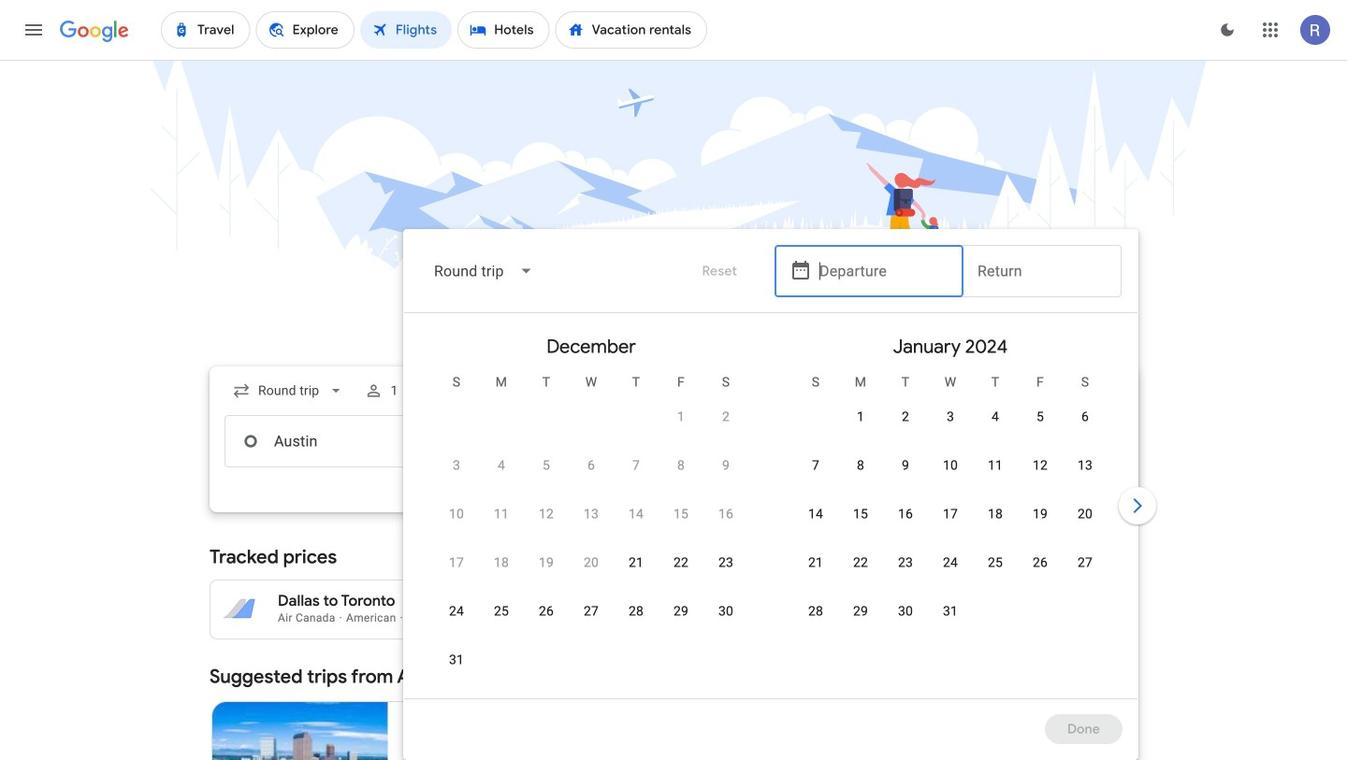 Task type: describe. For each thing, give the bounding box(es) containing it.
mon, jan 15 element
[[853, 505, 868, 524]]

sun, dec 10 element
[[449, 505, 464, 524]]

thu, dec 7 element
[[633, 457, 640, 475]]

main menu image
[[22, 19, 45, 41]]

fri, dec 29 element
[[674, 603, 689, 621]]

change appearance image
[[1205, 7, 1250, 52]]

158 US dollars text field
[[780, 610, 810, 625]]

thu, jan 18 element
[[988, 505, 1003, 524]]

sat, jan 20 element
[[1078, 505, 1093, 524]]

sun, dec 17 element
[[449, 554, 464, 573]]

wed, jan 17 element
[[943, 505, 958, 524]]

grid inside flight search field
[[412, 321, 1130, 710]]

row down wed, dec 20 element
[[434, 594, 749, 648]]

1206 US dollars text field
[[458, 610, 498, 625]]

tue, jan 9 element
[[902, 457, 910, 475]]

sat, dec 16 element
[[719, 505, 734, 524]]

sat, dec 2 element
[[722, 408, 730, 427]]

none text field inside flight search field
[[225, 415, 488, 468]]

1 departure text field from the top
[[820, 246, 949, 297]]

mon, jan 29 element
[[853, 603, 868, 621]]

fri, jan 19 element
[[1033, 505, 1048, 524]]

sun, jan 21 element
[[808, 554, 824, 573]]

1 row group from the left
[[412, 321, 771, 696]]

mon, jan 8 element
[[857, 457, 865, 475]]

fri, jan 5 element
[[1037, 408, 1044, 427]]

sun, jan 7 element
[[812, 457, 820, 475]]

sat, jan 6 element
[[1082, 408, 1089, 427]]

fri, dec 1 element
[[677, 408, 685, 427]]

wed, dec 27 element
[[584, 603, 599, 621]]

fri, jan 12 element
[[1033, 457, 1048, 475]]

sun, jan 14 element
[[808, 505, 824, 524]]

mon, jan 22 element
[[853, 554, 868, 573]]

sun, dec 31 element
[[449, 651, 464, 670]]

tue, dec 19 element
[[539, 554, 554, 573]]

wed, dec 20 element
[[584, 554, 599, 573]]

mon, dec 25 element
[[494, 603, 509, 621]]

sun, jan 28 element
[[808, 603, 824, 621]]

2614 US dollars text field
[[454, 592, 498, 611]]

2 departure text field from the top
[[820, 416, 949, 467]]

sun, dec 24 element
[[449, 603, 464, 621]]

fri, dec 22 element
[[674, 554, 689, 573]]

fri, dec 15 element
[[674, 505, 689, 524]]

row up wed, dec 20 element
[[434, 497, 749, 550]]

tue, dec 12 element
[[539, 505, 554, 524]]



Task type: locate. For each thing, give the bounding box(es) containing it.
tue, dec 5 element
[[543, 457, 550, 475]]

sat, dec 9 element
[[722, 457, 730, 475]]

1 vertical spatial departure text field
[[820, 416, 949, 467]]

row down mon, jan 22 element
[[794, 594, 973, 648]]

wed, dec 6 element
[[588, 457, 595, 475]]

None text field
[[225, 415, 488, 468]]

thu, dec 21 element
[[629, 554, 644, 573]]

row up 'wed, jan 17' element
[[794, 448, 1108, 502]]

row group
[[412, 321, 771, 696], [771, 321, 1130, 692]]

row up sat, dec 9 element
[[659, 392, 749, 453]]

thu, jan 4 element
[[992, 408, 999, 427]]

tue, jan 2 element
[[902, 408, 910, 427]]

386 US dollars text field
[[776, 592, 810, 611]]

cell inside row
[[928, 547, 973, 592]]

wed, jan 10 element
[[943, 457, 958, 475]]

row up wed, dec 13 element
[[434, 448, 749, 502]]

fri, dec 8 element
[[677, 457, 685, 475]]

tue, jan 30 element
[[898, 603, 913, 621]]

row down wed, jan 10 element
[[794, 497, 1108, 550]]

grid
[[412, 321, 1130, 710]]

row
[[659, 392, 749, 453], [838, 392, 1108, 453], [434, 448, 749, 502], [794, 448, 1108, 502], [434, 497, 749, 550], [794, 497, 1108, 550], [434, 546, 749, 599], [794, 546, 1108, 599], [434, 594, 749, 648], [794, 594, 973, 648]]

row up wed, dec 27 element
[[434, 546, 749, 599]]

sun, dec 3 element
[[453, 457, 460, 475]]

Departure text field
[[820, 246, 949, 297], [820, 416, 949, 467]]

0 vertical spatial departure text field
[[820, 246, 949, 297]]

tracked prices region
[[210, 535, 1138, 640]]

row up wed, jan 31 element
[[794, 546, 1108, 599]]

tue, dec 26 element
[[539, 603, 554, 621]]

mon, jan 1 element
[[857, 408, 865, 427]]

thu, dec 28 element
[[629, 603, 644, 621]]

2 row group from the left
[[771, 321, 1130, 692]]

next image
[[1115, 484, 1160, 529]]

thu, jan 11 element
[[988, 457, 1003, 475]]

cell
[[928, 547, 973, 592]]

sat, jan 13 element
[[1078, 457, 1093, 475]]

suggested trips from austin region
[[210, 655, 1138, 761]]

sat, dec 30 element
[[719, 603, 734, 621]]

wed, jan 3 element
[[947, 408, 955, 427]]

0 vertical spatial return text field
[[978, 246, 1107, 297]]

row up wed, jan 10 element
[[838, 392, 1108, 453]]

mon, dec 18 element
[[494, 554, 509, 573]]

2 return text field from the top
[[978, 416, 1107, 467]]

1 return text field from the top
[[978, 246, 1107, 297]]

1 vertical spatial return text field
[[978, 416, 1107, 467]]

wed, dec 13 element
[[584, 505, 599, 524]]

mon, dec 4 element
[[498, 457, 505, 475]]

None field
[[419, 249, 549, 294], [225, 374, 353, 408], [419, 249, 549, 294], [225, 374, 353, 408]]

Flight search field
[[195, 229, 1160, 761]]

tue, jan 16 element
[[898, 505, 913, 524]]

Return text field
[[978, 246, 1107, 297], [978, 416, 1107, 467]]

frontier image
[[403, 757, 418, 761]]

wed, jan 31 element
[[943, 603, 958, 621]]

thu, dec 14 element
[[629, 505, 644, 524]]

mon, dec 11 element
[[494, 505, 509, 524]]

sat, dec 23 element
[[719, 554, 734, 573]]



Task type: vqa. For each thing, say whether or not it's contained in the screenshot.
Mon, Jan 8 element on the right of the page
yes



